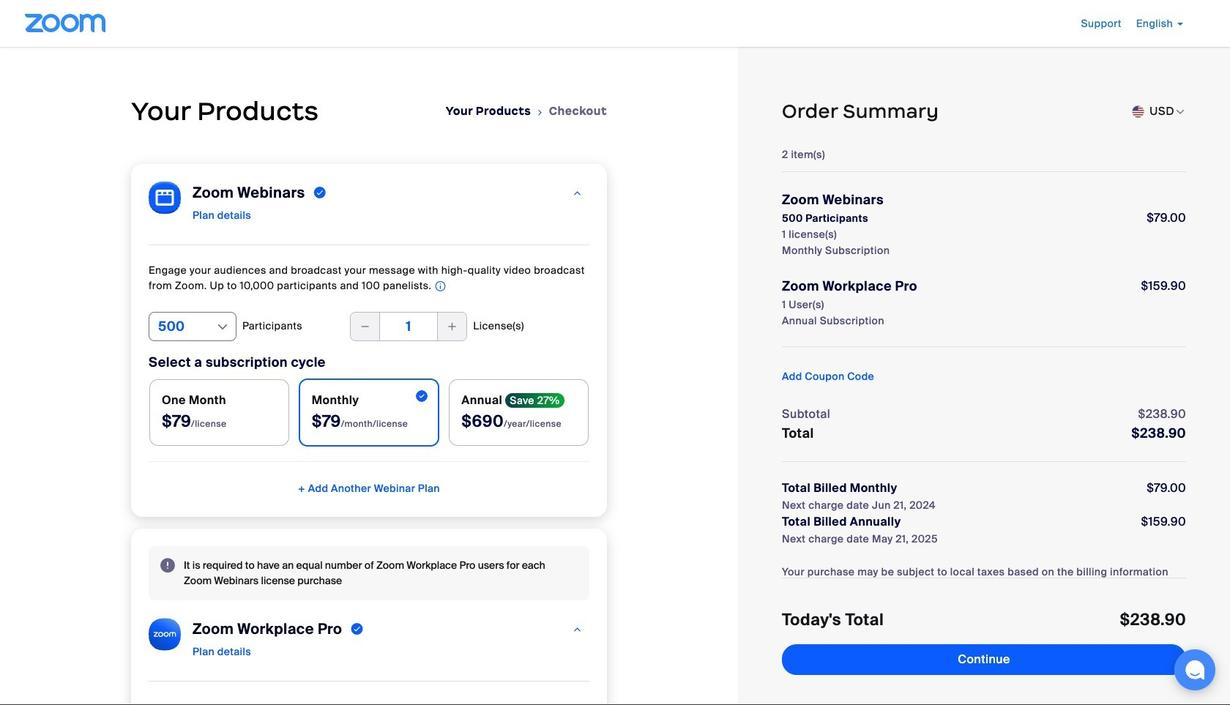 Task type: describe. For each thing, give the bounding box(es) containing it.
show options image
[[215, 320, 230, 335]]

success image for zoom webinars+' icon'
[[314, 184, 326, 201]]

right image
[[536, 105, 545, 120]]

select a subscription cycle option group
[[149, 378, 590, 447]]

warning image
[[160, 558, 175, 573]]

zoom webinars 500  + ' select the number of license' 1 increase image
[[446, 316, 458, 337]]

zoom one pro plan image
[[572, 620, 583, 640]]

zoom webinars plan image
[[572, 183, 583, 204]]

success image for zoom one icon
[[351, 620, 363, 638]]



Task type: vqa. For each thing, say whether or not it's contained in the screenshot.
Zoom Webinars+' Icon' on the top left of page
yes



Task type: locate. For each thing, give the bounding box(es) containing it.
zoom webinars 500  + ' select the number of license' 1 decrease image
[[359, 316, 371, 337]]

application
[[149, 702, 342, 705]]

alert
[[149, 546, 590, 600]]

success image
[[314, 184, 326, 201], [351, 620, 363, 638]]

0 vertical spatial success image
[[314, 184, 326, 201]]

breadcrumb navigation
[[446, 104, 607, 120]]

zoom webinars 500  + ' Select the number of license' The Zoom Webinars license count cannot exceed the Zoom Workplace license count. field
[[350, 312, 467, 341]]

show options image
[[1175, 106, 1186, 118]]

1 horizontal spatial success image
[[351, 620, 363, 638]]

zoom one image
[[149, 618, 181, 651]]

zoom logo image
[[25, 14, 105, 32]]

zoom webinars+' icon' image
[[149, 182, 181, 214]]

1 vertical spatial success image
[[351, 620, 363, 638]]

0 horizontal spatial success image
[[314, 184, 326, 201]]

open chat image
[[1185, 660, 1206, 680]]



